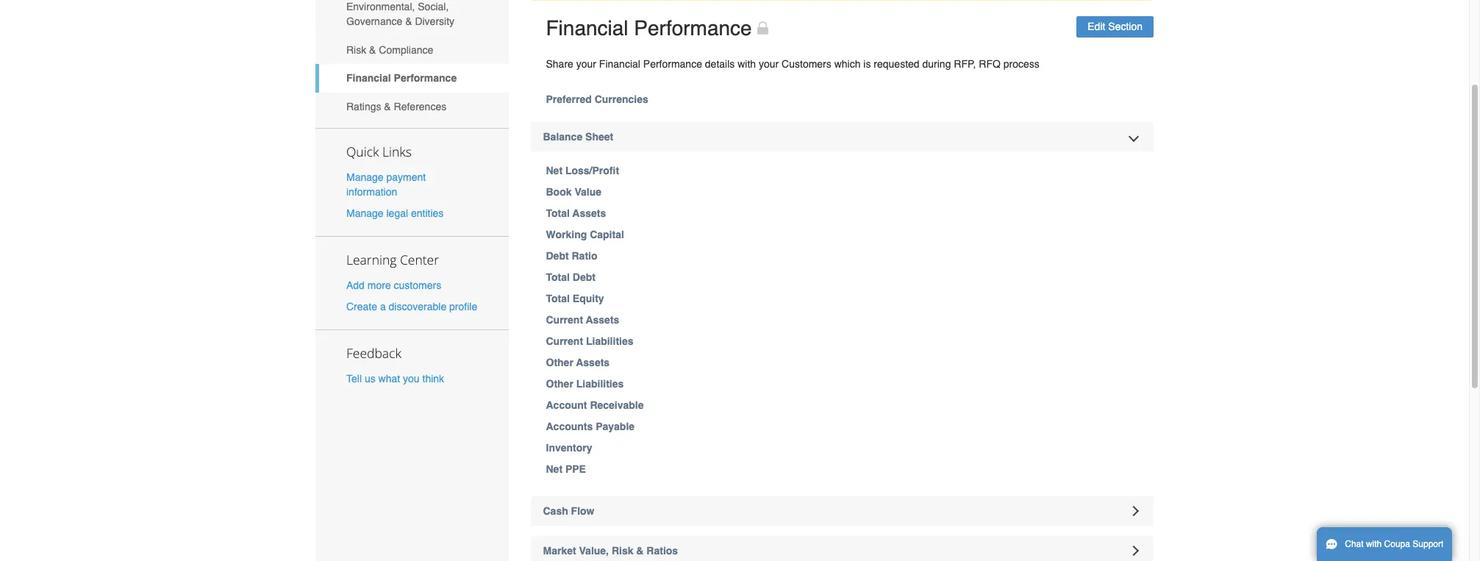 Task type: vqa. For each thing, say whether or not it's contained in the screenshot.
the topmost Risk
yes



Task type: locate. For each thing, give the bounding box(es) containing it.
other up account
[[546, 378, 573, 390]]

your
[[576, 58, 596, 70], [759, 58, 779, 70]]

manage for manage payment information
[[346, 171, 384, 183]]

assets for other assets
[[576, 357, 610, 368]]

balance
[[543, 131, 583, 143]]

& inside dropdown button
[[636, 545, 644, 556]]

preferred currencies
[[546, 93, 648, 105]]

1 horizontal spatial with
[[1366, 539, 1382, 549]]

financial up ratings
[[346, 72, 391, 84]]

2 net from the top
[[546, 463, 563, 475]]

1 vertical spatial other
[[546, 378, 573, 390]]

tell us what you think button
[[346, 372, 444, 386]]

value
[[575, 186, 602, 198]]

total equity
[[546, 293, 604, 304]]

net left ppe at left
[[546, 463, 563, 475]]

financial
[[546, 16, 628, 40], [599, 58, 640, 70], [346, 72, 391, 84]]

market value, risk & ratios heading
[[531, 536, 1154, 561]]

entities
[[411, 207, 444, 219]]

risk & compliance link
[[315, 36, 508, 64]]

0 vertical spatial assets
[[572, 207, 606, 219]]

0 vertical spatial financial performance
[[546, 16, 752, 40]]

& right ratings
[[384, 101, 391, 112]]

share
[[546, 58, 573, 70]]

cash
[[543, 505, 568, 517]]

1 vertical spatial risk
[[612, 545, 633, 556]]

preferred
[[546, 93, 592, 105]]

2 vertical spatial performance
[[394, 72, 457, 84]]

assets for current assets
[[586, 314, 619, 326]]

1 vertical spatial financial performance
[[346, 72, 457, 84]]

performance up details
[[634, 16, 752, 40]]

balance sheet heading
[[531, 122, 1154, 151]]

manage legal entities link
[[346, 207, 444, 219]]

2 vertical spatial financial
[[346, 72, 391, 84]]

value,
[[579, 545, 609, 556]]

chat with coupa support
[[1345, 539, 1444, 549]]

financial up share
[[546, 16, 628, 40]]

2 manage from the top
[[346, 207, 384, 219]]

1 vertical spatial with
[[1366, 539, 1382, 549]]

section
[[1108, 21, 1143, 33]]

assets down current liabilities
[[576, 357, 610, 368]]

feedback
[[346, 344, 401, 362]]

1 current from the top
[[546, 314, 583, 326]]

manage up information
[[346, 171, 384, 183]]

0 vertical spatial total
[[546, 207, 570, 219]]

total for total equity
[[546, 293, 570, 304]]

cash flow
[[543, 505, 595, 517]]

1 manage from the top
[[346, 171, 384, 183]]

manage payment information link
[[346, 171, 426, 198]]

with
[[738, 58, 756, 70], [1366, 539, 1382, 549]]

is
[[864, 58, 871, 70]]

current
[[546, 314, 583, 326], [546, 335, 583, 347]]

1 horizontal spatial risk
[[612, 545, 633, 556]]

current for current liabilities
[[546, 335, 583, 347]]

loss/profit
[[565, 165, 619, 176]]

risk down governance
[[346, 44, 366, 56]]

0 horizontal spatial with
[[738, 58, 756, 70]]

with right chat
[[1366, 539, 1382, 549]]

customers
[[394, 279, 441, 291]]

add
[[346, 279, 365, 291]]

liabilities down current assets
[[586, 335, 634, 347]]

environmental,
[[346, 1, 415, 12]]

debt down working
[[546, 250, 569, 262]]

performance
[[634, 16, 752, 40], [643, 58, 702, 70], [394, 72, 457, 84]]

net up the book
[[546, 165, 563, 176]]

discoverable
[[389, 301, 446, 313]]

working capital
[[546, 229, 624, 240]]

debt
[[546, 250, 569, 262], [573, 271, 596, 283]]

1 net from the top
[[546, 165, 563, 176]]

other assets
[[546, 357, 610, 368]]

with right details
[[738, 58, 756, 70]]

performance up "references"
[[394, 72, 457, 84]]

add more customers link
[[346, 279, 441, 291]]

your right share
[[576, 58, 596, 70]]

total down debt ratio
[[546, 271, 570, 283]]

0 horizontal spatial debt
[[546, 250, 569, 262]]

balance sheet button
[[531, 122, 1154, 151]]

links
[[382, 142, 412, 160]]

current up other assets
[[546, 335, 583, 347]]

which
[[834, 58, 861, 70]]

environmental, social, governance & diversity link
[[315, 0, 508, 36]]

net ppe
[[546, 463, 586, 475]]

performance left details
[[643, 58, 702, 70]]

other
[[546, 357, 573, 368], [546, 378, 573, 390]]

0 horizontal spatial risk
[[346, 44, 366, 56]]

2 vertical spatial assets
[[576, 357, 610, 368]]

1 vertical spatial liabilities
[[576, 378, 624, 390]]

2 total from the top
[[546, 271, 570, 283]]

learning center
[[346, 251, 439, 268]]

liabilities for other liabilities
[[576, 378, 624, 390]]

learning
[[346, 251, 397, 268]]

2 other from the top
[[546, 378, 573, 390]]

1 horizontal spatial your
[[759, 58, 779, 70]]

2 vertical spatial total
[[546, 293, 570, 304]]

1 other from the top
[[546, 357, 573, 368]]

& left ratios
[[636, 545, 644, 556]]

net
[[546, 165, 563, 176], [546, 463, 563, 475]]

& left diversity
[[405, 15, 412, 27]]

1 vertical spatial total
[[546, 271, 570, 283]]

total debt
[[546, 271, 596, 283]]

liabilities up 'account receivable'
[[576, 378, 624, 390]]

total
[[546, 207, 570, 219], [546, 271, 570, 283], [546, 293, 570, 304]]

liabilities
[[586, 335, 634, 347], [576, 378, 624, 390]]

assets down value
[[572, 207, 606, 219]]

3 total from the top
[[546, 293, 570, 304]]

1 vertical spatial assets
[[586, 314, 619, 326]]

balance sheet
[[543, 131, 613, 143]]

book value
[[546, 186, 602, 198]]

1 horizontal spatial financial performance
[[546, 16, 752, 40]]

equity
[[573, 293, 604, 304]]

accounts
[[546, 421, 593, 432]]

financial performance link
[[315, 64, 508, 92]]

total for total debt
[[546, 271, 570, 283]]

1 vertical spatial net
[[546, 463, 563, 475]]

net loss/profit
[[546, 165, 619, 176]]

0 vertical spatial net
[[546, 165, 563, 176]]

other up other liabilities
[[546, 357, 573, 368]]

manage down information
[[346, 207, 384, 219]]

total assets
[[546, 207, 606, 219]]

manage
[[346, 171, 384, 183], [346, 207, 384, 219]]

alert
[[531, 0, 1154, 1]]

assets for total assets
[[572, 207, 606, 219]]

0 horizontal spatial your
[[576, 58, 596, 70]]

0 vertical spatial other
[[546, 357, 573, 368]]

total down the book
[[546, 207, 570, 219]]

manage for manage legal entities
[[346, 207, 384, 219]]

&
[[405, 15, 412, 27], [369, 44, 376, 56], [384, 101, 391, 112], [636, 545, 644, 556]]

financial up 'currencies'
[[599, 58, 640, 70]]

current down total equity
[[546, 314, 583, 326]]

1 vertical spatial current
[[546, 335, 583, 347]]

center
[[400, 251, 439, 268]]

chat
[[1345, 539, 1364, 549]]

manage legal entities
[[346, 207, 444, 219]]

1 vertical spatial manage
[[346, 207, 384, 219]]

0 vertical spatial current
[[546, 314, 583, 326]]

0 vertical spatial manage
[[346, 171, 384, 183]]

manage inside manage payment information
[[346, 171, 384, 183]]

0 vertical spatial debt
[[546, 250, 569, 262]]

debt down ratio
[[573, 271, 596, 283]]

1 total from the top
[[546, 207, 570, 219]]

0 vertical spatial liabilities
[[586, 335, 634, 347]]

current assets
[[546, 314, 619, 326]]

capital
[[590, 229, 624, 240]]

2 current from the top
[[546, 335, 583, 347]]

1 horizontal spatial debt
[[573, 271, 596, 283]]

currencies
[[595, 93, 648, 105]]

your left customers
[[759, 58, 779, 70]]

total down total debt
[[546, 293, 570, 304]]

assets up current liabilities
[[586, 314, 619, 326]]

risk right value,
[[612, 545, 633, 556]]

tell
[[346, 373, 362, 385]]



Task type: describe. For each thing, give the bounding box(es) containing it.
process
[[1004, 58, 1040, 70]]

book
[[546, 186, 572, 198]]

information
[[346, 186, 397, 198]]

flow
[[571, 505, 595, 517]]

edit section
[[1088, 21, 1143, 33]]

tell us what you think
[[346, 373, 444, 385]]

inventory
[[546, 442, 592, 454]]

references
[[394, 101, 446, 112]]

create
[[346, 301, 377, 313]]

ratio
[[572, 250, 597, 262]]

support
[[1413, 539, 1444, 549]]

chat with coupa support button
[[1317, 527, 1453, 561]]

net for net ppe
[[546, 463, 563, 475]]

social,
[[418, 1, 449, 12]]

rfp,
[[954, 58, 976, 70]]

market value, risk & ratios button
[[531, 536, 1154, 561]]

customers
[[782, 58, 832, 70]]

what
[[378, 373, 400, 385]]

0 vertical spatial performance
[[634, 16, 752, 40]]

1 your from the left
[[576, 58, 596, 70]]

1 vertical spatial financial
[[599, 58, 640, 70]]

you
[[403, 373, 420, 385]]

during
[[922, 58, 951, 70]]

edit section link
[[1077, 16, 1154, 38]]

profile
[[449, 301, 477, 313]]

0 horizontal spatial financial performance
[[346, 72, 457, 84]]

risk inside dropdown button
[[612, 545, 633, 556]]

us
[[365, 373, 376, 385]]

receivable
[[590, 399, 644, 411]]

working
[[546, 229, 587, 240]]

current liabilities
[[546, 335, 634, 347]]

& down governance
[[369, 44, 376, 56]]

governance
[[346, 15, 402, 27]]

create a discoverable profile
[[346, 301, 477, 313]]

edit
[[1088, 21, 1106, 33]]

ratios
[[647, 545, 678, 556]]

account receivable
[[546, 399, 644, 411]]

net for net loss/profit
[[546, 165, 563, 176]]

payable
[[596, 421, 635, 432]]

ratings
[[346, 101, 381, 112]]

other for other assets
[[546, 357, 573, 368]]

add more customers
[[346, 279, 441, 291]]

1 vertical spatial debt
[[573, 271, 596, 283]]

other for other liabilities
[[546, 378, 573, 390]]

risk & compliance
[[346, 44, 433, 56]]

more
[[368, 279, 391, 291]]

0 vertical spatial risk
[[346, 44, 366, 56]]

with inside button
[[1366, 539, 1382, 549]]

2 your from the left
[[759, 58, 779, 70]]

create a discoverable profile link
[[346, 301, 477, 313]]

ppe
[[565, 463, 586, 475]]

manage payment information
[[346, 171, 426, 198]]

& inside environmental, social, governance & diversity
[[405, 15, 412, 27]]

legal
[[386, 207, 408, 219]]

liabilities for current liabilities
[[586, 335, 634, 347]]

environmental, social, governance & diversity
[[346, 1, 454, 27]]

debt ratio
[[546, 250, 597, 262]]

rfq
[[979, 58, 1001, 70]]

account
[[546, 399, 587, 411]]

details
[[705, 58, 735, 70]]

quick
[[346, 142, 379, 160]]

market
[[543, 545, 576, 556]]

0 vertical spatial with
[[738, 58, 756, 70]]

current for current assets
[[546, 314, 583, 326]]

0 vertical spatial financial
[[546, 16, 628, 40]]

requested
[[874, 58, 920, 70]]

cash flow heading
[[531, 496, 1154, 525]]

coupa
[[1384, 539, 1410, 549]]

share your financial performance details with your customers which is requested during rfp, rfq process
[[546, 58, 1040, 70]]

payment
[[386, 171, 426, 183]]

other liabilities
[[546, 378, 624, 390]]

1 vertical spatial performance
[[643, 58, 702, 70]]

cash flow button
[[531, 496, 1154, 525]]

market value, risk & ratios
[[543, 545, 678, 556]]

accounts payable
[[546, 421, 635, 432]]

diversity
[[415, 15, 454, 27]]

total for total assets
[[546, 207, 570, 219]]

quick links
[[346, 142, 412, 160]]

ratings & references
[[346, 101, 446, 112]]



